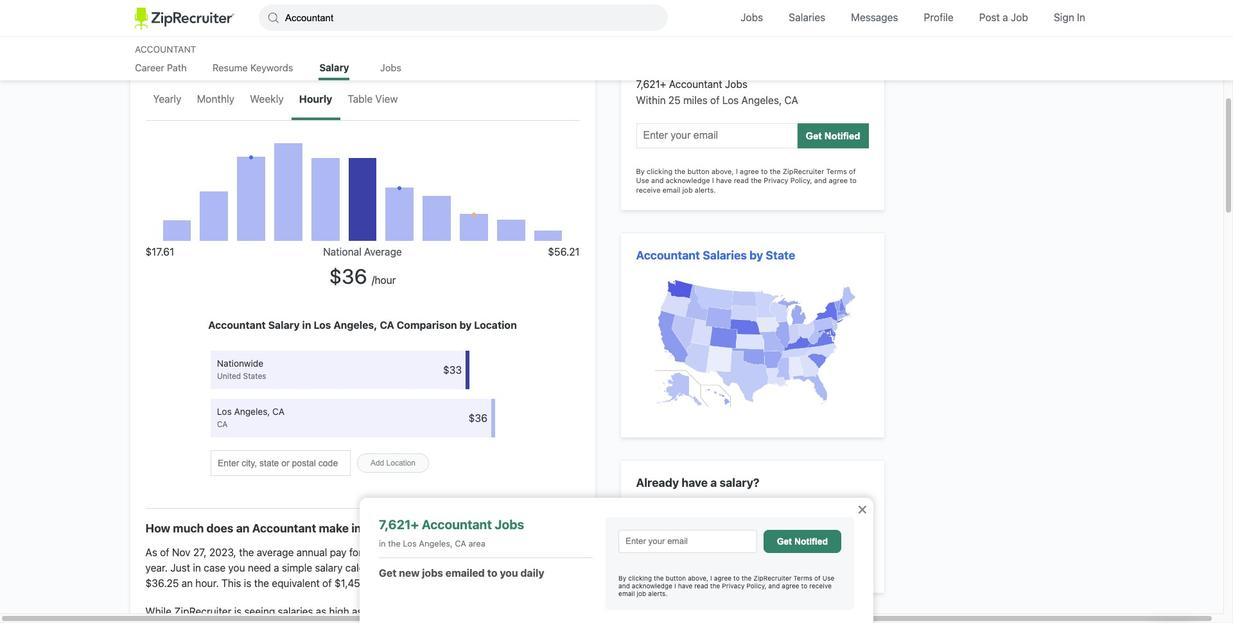 Task type: describe. For each thing, give the bounding box(es) containing it.
our
[[658, 501, 673, 513]]

accountant salaries by state image
[[637, 272, 869, 420]]

nationwide
[[217, 358, 264, 369]]

use inside the use our salary calculator to covert a pay rate into different pay frequencies
[[637, 501, 655, 513]]

1 horizontal spatial $36
[[469, 413, 488, 424]]

already have a salary?
[[637, 476, 760, 490]]

path
[[167, 62, 187, 73]]

state
[[766, 249, 796, 262]]

make
[[319, 522, 349, 535]]

resume
[[213, 62, 248, 73]]

1 vertical spatial have
[[682, 476, 708, 490]]

while ziprecruiter is seeing salaries as high as $116,910 and as low as $36,635, the majority of accountant salaries currently range between $57,600 (25th percentile) to $84,600 (75t
[[146, 606, 575, 623]]

1 vertical spatial is
[[244, 578, 252, 589]]

accountant inside 7,621+ accountant jobs in the los angeles, ca area
[[422, 517, 492, 532]]

ca inside 7,621+ accountant jobs within 25 miles of los angeles, ca
[[785, 94, 799, 106]]

(25th
[[409, 621, 434, 623]]

to inside while ziprecruiter is seeing salaries as high as $116,910 and as low as $36,635, the majority of accountant salaries currently range between $57,600 (25th percentile) to $84,600 (75t
[[490, 621, 499, 623]]

2 as from the left
[[352, 606, 363, 617]]

notified for the email address "email field"
[[795, 536, 828, 547]]

terms of use link for by clicking the button above, i agree to the ziprecruiter terms of use and acknowledge i have read the privacy policy
[[794, 575, 835, 582]]

national
[[323, 246, 362, 258]]

terms inside terms of use
[[827, 167, 848, 175]]

tabs element
[[135, 62, 1099, 80]]

tab list containing yearly
[[146, 80, 340, 120]]

annual
[[297, 547, 327, 558]]

1 horizontal spatial you
[[500, 567, 518, 579]]

accountant inside 7,621+ accountant jobs within 25 miles of los angeles, ca
[[669, 78, 723, 90]]

salaries link
[[780, 0, 836, 36]]

covert
[[764, 501, 792, 513]]

$84,600
[[502, 621, 542, 623]]

area
[[469, 539, 486, 549]]

0 vertical spatial have
[[717, 176, 732, 185]]

yearly button
[[146, 80, 189, 120]]

get new jobs emailed to you daily
[[379, 567, 545, 579]]

to inside the use our salary calculator to covert a pay rate into different pay frequencies
[[753, 501, 761, 513]]

$36,635,
[[475, 606, 517, 617]]

salary inside as of nov 27, 2023, the average annual pay for an accountant in los angeles is $75,401 a year. just in case you need a simple salary calculator, that works out to be approximately $36.25 an hour. this is the equivalent of $1,450/week or $6,283/month.
[[315, 562, 343, 574]]

by clicking the button above, i agree to the ziprecruiter terms of use and acknowledge i have read the privacy policy
[[619, 575, 835, 590]]

notified for the 'email address' email field
[[825, 130, 861, 141]]

and inside while ziprecruiter is seeing salaries as high as $116,910 and as low as $36,635, the majority of accountant salaries currently range between $57,600 (25th percentile) to $84,600 (75t
[[409, 606, 427, 617]]

of inside 7,621+ accountant jobs within 25 miles of los angeles, ca
[[711, 94, 720, 106]]

as
[[146, 547, 157, 558]]

currently
[[252, 621, 293, 623]]

2 vertical spatial an
[[182, 578, 193, 589]]

sign in
[[1055, 12, 1086, 23]]

accountant inside as of nov 27, 2023, the average annual pay for an accountant in los angeles is $75,401 a year. just in case you need a simple salary calculator, that works out to be approximately $36.25 an hour. this is the equivalent of $1,450/week or $6,283/month.
[[379, 547, 432, 558]]

email address email field
[[619, 530, 758, 553]]

a inside the use our salary calculator to covert a pay rate into different pay frequencies
[[795, 501, 801, 513]]

terms inside "by clicking the button above, i agree to the ziprecruiter terms of use and acknowledge i have read the privacy policy"
[[794, 575, 813, 582]]

0 vertical spatial jobs link
[[732, 0, 773, 36]]

above, for by clicking the button above, i agree to the ziprecruiter terms of use and acknowledge i have read the privacy policy
[[688, 575, 709, 582]]

ziprecruiter image
[[135, 8, 235, 29]]

ziprecruiter inside while ziprecruiter is seeing salaries as high as $116,910 and as low as $36,635, the majority of accountant salaries currently range between $57,600 (25th percentile) to $84,600 (75t
[[174, 606, 232, 617]]

angeles, up that
[[386, 522, 435, 535]]

low
[[443, 606, 459, 617]]

how much does an accountant make in los angeles, california?
[[146, 522, 497, 535]]

1 vertical spatial salaries
[[214, 621, 249, 623]]

, for to
[[765, 582, 767, 590]]

frequencies
[[696, 516, 749, 528]]

united
[[217, 372, 241, 381]]

0 vertical spatial is
[[505, 547, 513, 558]]

have inside "by clicking the button above, i agree to the ziprecruiter terms of use and acknowledge i have read the privacy policy"
[[679, 582, 693, 590]]

majority
[[537, 606, 575, 617]]

accountant salary in los angeles, ca comparison by location
[[208, 319, 517, 331]]

$6,283/month.
[[409, 578, 478, 589]]

$116,910
[[366, 606, 407, 617]]

weekly
[[250, 93, 284, 105]]

salary inside tabs element
[[320, 62, 349, 73]]

get notified button for the 'email address' email field
[[798, 123, 869, 148]]

$17.61
[[146, 246, 174, 258]]

a down average
[[274, 562, 279, 574]]

resume keywords link
[[213, 62, 293, 80]]

weekly button
[[242, 80, 292, 120]]

states
[[243, 372, 266, 381]]

los inside 7,621+ accountant jobs within 25 miles of los angeles, ca
[[723, 94, 739, 106]]

of inside terms of use
[[850, 167, 856, 175]]

$36.25
[[146, 578, 179, 589]]

view
[[376, 93, 398, 105]]

hour.
[[196, 578, 219, 589]]

$57,600
[[368, 621, 407, 623]]

jobs
[[422, 567, 443, 579]]

salaries inside accountant salaries by state link
[[703, 249, 747, 262]]

while
[[146, 606, 172, 617]]

jobs inside 7,621+ accountant jobs in the los angeles, ca area
[[495, 517, 525, 532]]

, and agree to receive email job alerts. for the
[[637, 176, 857, 194]]

accountant salaries by state link
[[637, 249, 869, 422]]

angeles, down /hour
[[334, 319, 378, 331]]

equivalent
[[272, 578, 320, 589]]

this
[[222, 578, 241, 589]]

email for clicking
[[619, 590, 635, 598]]

a left job
[[1003, 12, 1009, 23]]

, and agree to receive email job alerts. for i
[[619, 582, 832, 598]]

just
[[171, 562, 190, 574]]

national average
[[323, 246, 402, 258]]

acknowledge inside "by clicking the button above, i agree to the ziprecruiter terms of use and acknowledge i have read the privacy policy"
[[632, 582, 673, 590]]

angeles, inside los angeles, ca ca
[[234, 406, 270, 417]]

jobs inside tabs element
[[380, 62, 402, 73]]

within
[[637, 94, 666, 106]]

resume keywords
[[213, 62, 293, 73]]

jobs inside main element
[[741, 12, 764, 23]]

and acknowledge i have read the privacy policy
[[650, 176, 811, 185]]

already
[[637, 476, 679, 490]]

job for acknowledge
[[683, 185, 693, 194]]

27,
[[193, 547, 207, 558]]

range
[[296, 621, 323, 623]]

sign
[[1055, 12, 1075, 23]]

1 horizontal spatial by
[[750, 249, 764, 262]]

los angeles, ca ca
[[217, 406, 285, 429]]

read inside "by clicking the button above, i agree to the ziprecruiter terms of use and acknowledge i have read the privacy policy"
[[695, 582, 709, 590]]

ziprecruiter for by clicking the button above, i agree to the ziprecruiter
[[783, 167, 825, 175]]

salary link
[[319, 62, 350, 78]]

by for by clicking the button above, i agree to the ziprecruiter terms of use and acknowledge i have read the privacy policy
[[619, 575, 627, 582]]

be
[[477, 562, 489, 574]]

the inside 7,621+ accountant jobs in the los angeles, ca area
[[388, 539, 401, 549]]

yearly
[[153, 93, 182, 105]]

jobs inside 7,621+ accountant jobs within 25 miles of los angeles, ca
[[726, 78, 748, 90]]

7,621+ for 7,621+ accountant jobs in the los angeles, ca area
[[379, 517, 419, 532]]

hourly link
[[292, 80, 340, 120]]

career path
[[135, 62, 187, 73]]

or
[[397, 578, 406, 589]]

2 horizontal spatial an
[[365, 547, 376, 558]]

use inside terms of use
[[637, 176, 650, 185]]

nov
[[172, 547, 191, 558]]

career
[[135, 62, 164, 73]]

as of nov 27, 2023, the average annual pay for an accountant in los angeles is $75,401 a year. just in case you need a simple salary calculator, that works out to be approximately $36.25 an hour. this is the equivalent of $1,450/week or $6,283/month.
[[146, 547, 561, 589]]

0 vertical spatial policy
[[791, 176, 811, 185]]

get notified button for the email address "email field"
[[764, 530, 842, 553]]

use our salary calculator to covert a pay rate into different pay frequencies
[[637, 501, 860, 528]]

get notified for the 'email address' email field
[[806, 130, 861, 141]]

profile
[[925, 12, 954, 23]]

simple
[[282, 562, 312, 574]]

angeles, inside 7,621+ accountant jobs within 25 miles of los angeles, ca
[[742, 94, 782, 106]]

salary inside the use our salary calculator to covert a pay rate into different pay frequencies
[[675, 501, 703, 513]]



Task type: vqa. For each thing, say whether or not it's contained in the screenshot.
Hourly 'link'
yes



Task type: locate. For each thing, give the bounding box(es) containing it.
receive for and acknowledge i have read the privacy policy
[[637, 185, 661, 194]]

1 horizontal spatial policy
[[791, 176, 811, 185]]

0 vertical spatial notified
[[825, 130, 861, 141]]

0 horizontal spatial salaries
[[214, 621, 249, 623]]

1 horizontal spatial an
[[236, 522, 250, 535]]

0 horizontal spatial by
[[619, 575, 627, 582]]

jobs link up view
[[376, 62, 406, 80]]

how
[[146, 522, 170, 535]]

a right $75,401
[[556, 547, 561, 558]]

a left the salary?
[[711, 476, 717, 490]]

and
[[652, 176, 664, 185], [815, 176, 827, 185], [619, 582, 630, 590], [769, 582, 780, 590], [409, 606, 427, 617]]

salaries down seeing
[[214, 621, 249, 623]]

post
[[980, 12, 1001, 23]]

$17.61 $36 /hour
[[146, 246, 396, 288]]

terms
[[827, 167, 848, 175], [794, 575, 813, 582]]

0 vertical spatial ,
[[811, 176, 813, 185]]

alerts. for clicking
[[649, 590, 668, 598]]

emailed
[[446, 567, 485, 579]]

2 vertical spatial is
[[234, 606, 242, 617]]

ziprecruiter for by clicking the button above, i agree to the ziprecruiter terms of use and acknowledge i have read the privacy policy
[[754, 575, 792, 582]]

acknowledge down the email address "email field"
[[632, 582, 673, 590]]

salaries
[[789, 12, 826, 23], [703, 249, 747, 262]]

above, for by clicking the button above, i agree to the ziprecruiter
[[712, 167, 734, 175]]

does
[[207, 522, 234, 535]]

0 vertical spatial get notified button
[[798, 123, 869, 148]]

button for by clicking the button above, i agree to the ziprecruiter terms of use and acknowledge i have read the privacy policy
[[666, 575, 687, 582]]

1 vertical spatial ,
[[765, 582, 767, 590]]

in inside 7,621+ accountant jobs in the los angeles, ca area
[[379, 539, 386, 549]]

an right does on the bottom left
[[236, 522, 250, 535]]

main element
[[135, 0, 1099, 36]]

0 horizontal spatial 7,621+
[[379, 517, 419, 532]]

1 vertical spatial read
[[695, 582, 709, 590]]

jobs link left salaries link
[[732, 0, 773, 36]]

to inside as of nov 27, 2023, the average annual pay for an accountant in los angeles is $75,401 a year. just in case you need a simple salary calculator, that works out to be approximately $36.25 an hour. this is the equivalent of $1,450/week or $6,283/month.
[[465, 562, 475, 574]]

comparison
[[397, 319, 457, 331]]

need
[[248, 562, 271, 574]]

hourly button
[[292, 80, 340, 120]]

0 vertical spatial button
[[688, 167, 710, 175]]

miles
[[684, 94, 708, 106]]

$33
[[443, 365, 462, 376]]

4 as from the left
[[461, 606, 472, 617]]

by left state
[[750, 249, 764, 262]]

$36 inside $17.61 $36 /hour
[[329, 264, 368, 288]]

an down just at the bottom of page
[[182, 578, 193, 589]]

1 vertical spatial salary
[[268, 319, 300, 331]]

above, down the email address "email field"
[[688, 575, 709, 582]]

jobs left salaries link
[[741, 12, 764, 23]]

table view
[[348, 93, 398, 105]]

1 vertical spatial pay
[[676, 516, 693, 528]]

0 horizontal spatial is
[[234, 606, 242, 617]]

jobs up the 'email address' email field
[[726, 78, 748, 90]]

average
[[364, 246, 402, 258]]

salary down $17.61 $36 /hour
[[268, 319, 300, 331]]

los inside 7,621+ accountant jobs in the los angeles, ca area
[[403, 539, 417, 549]]

None button
[[357, 454, 429, 473]]

is up 'approximately'
[[505, 547, 513, 558]]

agree
[[740, 167, 759, 175], [829, 176, 848, 185], [714, 575, 732, 582], [782, 582, 800, 590]]

0 horizontal spatial job
[[637, 590, 647, 598]]

1 vertical spatial acknowledge
[[632, 582, 673, 590]]

3 as from the left
[[429, 606, 440, 617]]

0 vertical spatial use
[[637, 176, 650, 185]]

angeles, inside 7,621+ accountant jobs in the los angeles, ca area
[[419, 539, 453, 549]]

1 vertical spatial salaries
[[703, 249, 747, 262]]

have
[[717, 176, 732, 185], [682, 476, 708, 490], [679, 582, 693, 590]]

0 horizontal spatial policy
[[747, 582, 765, 590]]

2 vertical spatial ziprecruiter
[[174, 606, 232, 617]]

is inside while ziprecruiter is seeing salaries as high as $116,910 and as low as $36,635, the majority of accountant salaries currently range between $57,600 (25th percentile) to $84,600 (75t
[[234, 606, 242, 617]]

1 vertical spatial notified
[[795, 536, 828, 547]]

clicking inside "by clicking the button above, i agree to the ziprecruiter terms of use and acknowledge i have read the privacy policy"
[[629, 575, 652, 582]]

salaries inside salaries link
[[789, 12, 826, 23]]

salary down annual
[[315, 562, 343, 574]]

pay left the rate
[[803, 501, 820, 513]]

0 horizontal spatial alerts.
[[649, 590, 668, 598]]

2 vertical spatial use
[[823, 575, 835, 582]]

terms of use link for and acknowledge i have read the privacy policy
[[637, 167, 856, 185]]

2 horizontal spatial get
[[806, 130, 822, 141]]

angeles, up the 'email address' email field
[[742, 94, 782, 106]]

1 horizontal spatial receive
[[810, 582, 832, 590]]

privacy down "by clicking the button above, i agree to the ziprecruiter"
[[764, 176, 789, 185]]

0 vertical spatial get notified
[[806, 130, 861, 141]]

get for the email address "email field" get notified button
[[777, 536, 792, 547]]

in
[[1078, 12, 1086, 23]]

for
[[349, 547, 362, 558]]

salaries up range
[[278, 606, 313, 617]]

7,621+ for 7,621+ accountant jobs within 25 miles of los angeles, ca
[[637, 78, 667, 90]]

angeles
[[465, 547, 503, 558]]

average
[[257, 547, 294, 558]]

salary
[[675, 501, 703, 513], [315, 562, 343, 574]]

1 vertical spatial privacy
[[723, 582, 745, 590]]

1 horizontal spatial 7,621+
[[637, 78, 667, 90]]

read
[[734, 176, 749, 185], [695, 582, 709, 590]]

you inside as of nov 27, 2023, the average annual pay for an accountant in los angeles is $75,401 a year. just in case you need a simple salary calculator, that works out to be approximately $36.25 an hour. this is the equivalent of $1,450/week or $6,283/month.
[[228, 562, 245, 574]]

salary
[[320, 62, 349, 73], [268, 319, 300, 331]]

privacy policy link for to
[[723, 582, 765, 590]]

angeles, down states
[[234, 406, 270, 417]]

1 horizontal spatial terms
[[827, 167, 848, 175]]

email for acknowledge
[[663, 185, 681, 194]]

have down "by clicking the button above, i agree to the ziprecruiter"
[[717, 176, 732, 185]]

clicking for by clicking the button above, i agree to the ziprecruiter
[[647, 167, 673, 175]]

above, up and acknowledge i have read the privacy policy
[[712, 167, 734, 175]]

0 horizontal spatial email
[[619, 590, 635, 598]]

0 vertical spatial terms
[[827, 167, 848, 175]]

0 horizontal spatial an
[[182, 578, 193, 589]]

los inside as of nov 27, 2023, the average annual pay for an accountant in los angeles is $75,401 a year. just in case you need a simple salary calculator, that works out to be approximately $36.25 an hour. this is the equivalent of $1,450/week or $6,283/month.
[[446, 547, 462, 558]]

los inside los angeles, ca ca
[[217, 406, 232, 417]]

into
[[843, 501, 860, 513]]

privacy down the email address "email field"
[[723, 582, 745, 590]]

$1,450/week
[[335, 578, 394, 589]]

0 vertical spatial privacy policy link
[[764, 176, 811, 185]]

you left daily
[[500, 567, 518, 579]]

seeing
[[244, 606, 275, 617]]

pay
[[803, 501, 820, 513], [676, 516, 693, 528], [330, 547, 347, 558]]

get notified for the email address "email field"
[[777, 536, 828, 547]]

jobs up view
[[380, 62, 402, 73]]

table view button
[[340, 80, 406, 120]]

1 horizontal spatial alerts.
[[695, 185, 716, 194]]

email
[[663, 185, 681, 194], [619, 590, 635, 598]]

policy inside "by clicking the button above, i agree to the ziprecruiter terms of use and acknowledge i have read the privacy policy"
[[747, 582, 765, 590]]

button for by clicking the button above, i agree to the ziprecruiter
[[688, 167, 710, 175]]

jobs
[[741, 12, 764, 23], [380, 62, 402, 73], [726, 78, 748, 90], [495, 517, 525, 532]]

$36
[[329, 264, 368, 288], [469, 413, 488, 424]]

1 vertical spatial receive
[[810, 582, 832, 590]]

0 vertical spatial read
[[734, 176, 749, 185]]

read down the email address "email field"
[[695, 582, 709, 590]]

, and agree to receive email job alerts. down "by clicking the button above, i agree to the ziprecruiter"
[[637, 176, 857, 194]]

as left low
[[429, 606, 440, 617]]

by inside "by clicking the button above, i agree to the ziprecruiter terms of use and acknowledge i have read the privacy policy"
[[619, 575, 627, 582]]

1 horizontal spatial salaries
[[789, 12, 826, 23]]

ziprecruiter inside "by clicking the button above, i agree to the ziprecruiter terms of use and acknowledge i have read the privacy policy"
[[754, 575, 792, 582]]

is right this
[[244, 578, 252, 589]]

salary right our
[[675, 501, 703, 513]]

privacy policy link for policy
[[764, 176, 811, 185]]

7,621+ inside 7,621+ accountant jobs within 25 miles of los angeles, ca
[[637, 78, 667, 90]]

out
[[447, 562, 463, 574]]

, for policy
[[811, 176, 813, 185]]

new
[[399, 567, 420, 579]]

acknowledge down "by clicking the button above, i agree to the ziprecruiter"
[[666, 176, 711, 185]]

a right "covert"
[[795, 501, 801, 513]]

agree inside "by clicking the button above, i agree to the ziprecruiter terms of use and acknowledge i have read the privacy policy"
[[714, 575, 732, 582]]

7,621+ up that
[[379, 517, 419, 532]]

1 horizontal spatial salary
[[675, 501, 703, 513]]

works
[[417, 562, 445, 574]]

, and agree to receive email job alerts. down the email address "email field"
[[619, 582, 832, 598]]

2 vertical spatial get
[[379, 567, 397, 579]]

the inside while ziprecruiter is seeing salaries as high as $116,910 and as low as $36,635, the majority of accountant salaries currently range between $57,600 (25th percentile) to $84,600 (75t
[[519, 606, 535, 617]]

1 horizontal spatial above,
[[712, 167, 734, 175]]

0 vertical spatial by
[[750, 249, 764, 262]]

7,621+ up within
[[637, 78, 667, 90]]

alerts.
[[695, 185, 716, 194], [649, 590, 668, 598]]

1 vertical spatial terms
[[794, 575, 813, 582]]

0 vertical spatial alerts.
[[695, 185, 716, 194]]

an right for
[[365, 547, 376, 558]]

monthly
[[197, 93, 235, 105]]

year.
[[146, 562, 168, 574]]

0 horizontal spatial read
[[695, 582, 709, 590]]

1 horizontal spatial salaries
[[278, 606, 313, 617]]

0 vertical spatial an
[[236, 522, 250, 535]]

of
[[711, 94, 720, 106], [850, 167, 856, 175], [160, 547, 169, 558], [815, 575, 821, 582], [323, 578, 332, 589], [146, 621, 155, 623]]

of inside while ziprecruiter is seeing salaries as high as $116,910 and as low as $36,635, the majority of accountant salaries currently range between $57,600 (25th percentile) to $84,600 (75t
[[146, 621, 155, 623]]

job for clicking
[[637, 590, 647, 598]]

profile link
[[915, 0, 964, 36]]

monthly button
[[189, 80, 242, 120]]

2 vertical spatial have
[[679, 582, 693, 590]]

1 vertical spatial privacy policy link
[[723, 582, 765, 590]]

alerts. down the email address "email field"
[[649, 590, 668, 598]]

percentile)
[[437, 621, 487, 623]]

sign in link
[[1045, 0, 1096, 36]]

ziprecruiter
[[783, 167, 825, 175], [754, 575, 792, 582], [174, 606, 232, 617]]

0 horizontal spatial $36
[[329, 264, 368, 288]]

0 horizontal spatial get
[[379, 567, 397, 579]]

0 vertical spatial salaries
[[789, 12, 826, 23]]

above,
[[712, 167, 734, 175], [688, 575, 709, 582]]

messages
[[852, 12, 899, 23]]

pay inside as of nov 27, 2023, the average annual pay for an accountant in los angeles is $75,401 a year. just in case you need a simple salary calculator, that works out to be approximately $36.25 an hour. this is the equivalent of $1,450/week or $6,283/month.
[[330, 547, 347, 558]]

accountant inside while ziprecruiter is seeing salaries as high as $116,910 and as low as $36,635, the majority of accountant salaries currently range between $57,600 (25th percentile) to $84,600 (75t
[[158, 621, 211, 623]]

1 horizontal spatial by
[[637, 167, 645, 175]]

of inside "by clicking the button above, i agree to the ziprecruiter terms of use and acknowledge i have read the privacy policy"
[[815, 575, 821, 582]]

$56.21
[[548, 246, 580, 258]]

weekly link
[[242, 80, 292, 120]]

0 horizontal spatial you
[[228, 562, 245, 574]]

Search job title or keyword text field
[[259, 4, 668, 31]]

1 horizontal spatial pay
[[676, 516, 693, 528]]

by
[[750, 249, 764, 262], [460, 319, 472, 331]]

0 horizontal spatial receive
[[637, 185, 661, 194]]

0 vertical spatial , and agree to receive email job alerts.
[[637, 176, 857, 194]]

post a job
[[980, 12, 1029, 23]]

,
[[811, 176, 813, 185], [765, 582, 767, 590]]

0 vertical spatial pay
[[803, 501, 820, 513]]

button inside "by clicking the button above, i agree to the ziprecruiter terms of use and acknowledge i have read the privacy policy"
[[666, 575, 687, 582]]

monthly link
[[189, 80, 242, 120]]

by for by clicking the button above, i agree to the ziprecruiter
[[637, 167, 645, 175]]

alerts. down and acknowledge i have read the privacy policy
[[695, 185, 716, 194]]

have down the email address "email field"
[[679, 582, 693, 590]]

and inside "by clicking the button above, i agree to the ziprecruiter terms of use and acknowledge i have read the privacy policy"
[[619, 582, 630, 590]]

1 vertical spatial an
[[365, 547, 376, 558]]

0 horizontal spatial pay
[[330, 547, 347, 558]]

i
[[736, 167, 738, 175], [713, 176, 714, 185], [711, 575, 713, 582], [675, 582, 677, 590]]

1 vertical spatial get
[[777, 536, 792, 547]]

pay left for
[[330, 547, 347, 558]]

1 vertical spatial alerts.
[[649, 590, 668, 598]]

privacy inside "by clicking the button above, i agree to the ziprecruiter terms of use and acknowledge i have read the privacy policy"
[[723, 582, 745, 590]]

Email Address email field
[[637, 123, 798, 148]]

0 horizontal spatial above,
[[688, 575, 709, 582]]

$75,401
[[515, 547, 553, 558]]

by left location
[[460, 319, 472, 331]]

1 as from the left
[[316, 606, 327, 617]]

1 vertical spatial email
[[619, 590, 635, 598]]

that
[[396, 562, 415, 574]]

0 horizontal spatial salary
[[315, 562, 343, 574]]

1 vertical spatial jobs link
[[376, 62, 406, 80]]

post a job link
[[970, 0, 1038, 36]]

between
[[325, 621, 365, 623]]

2 horizontal spatial is
[[505, 547, 513, 558]]

2 horizontal spatial pay
[[803, 501, 820, 513]]

get for get notified button related to the 'email address' email field
[[806, 130, 822, 141]]

button down the email address "email field"
[[666, 575, 687, 582]]

jobs up $75,401
[[495, 517, 525, 532]]

1 horizontal spatial read
[[734, 176, 749, 185]]

0 horizontal spatial by
[[460, 319, 472, 331]]

use
[[637, 176, 650, 185], [637, 501, 655, 513], [823, 575, 835, 582]]

as up percentile)
[[461, 606, 472, 617]]

different
[[637, 516, 674, 528]]

1 vertical spatial use
[[637, 501, 655, 513]]

0 horizontal spatial salaries
[[703, 249, 747, 262]]

1 vertical spatial terms of use link
[[794, 575, 835, 582]]

0 vertical spatial salary
[[320, 62, 349, 73]]

you up this
[[228, 562, 245, 574]]

25
[[669, 94, 681, 106]]

7,621+ inside 7,621+ accountant jobs in the los angeles, ca area
[[379, 517, 419, 532]]

1 vertical spatial by
[[460, 319, 472, 331]]

1 vertical spatial button
[[666, 575, 687, 582]]

1 horizontal spatial button
[[688, 167, 710, 175]]

1 horizontal spatial job
[[683, 185, 693, 194]]

0 horizontal spatial terms
[[794, 575, 813, 582]]

use inside "by clicking the button above, i agree to the ziprecruiter terms of use and acknowledge i have read the privacy policy"
[[823, 575, 835, 582]]

terms of use
[[637, 167, 856, 185]]

1 horizontal spatial get
[[777, 536, 792, 547]]

0 vertical spatial get
[[806, 130, 822, 141]]

0 vertical spatial above,
[[712, 167, 734, 175]]

button up and acknowledge i have read the privacy policy
[[688, 167, 710, 175]]

nationwide united states
[[217, 358, 266, 381]]

as up range
[[316, 606, 327, 617]]

ca inside 7,621+ accountant jobs in the los angeles, ca area
[[455, 539, 467, 549]]

1 vertical spatial get notified button
[[764, 530, 842, 553]]

tab list
[[146, 80, 340, 120]]

job
[[683, 185, 693, 194], [637, 590, 647, 598]]

1 vertical spatial above,
[[688, 575, 709, 582]]

read down "by clicking the button above, i agree to the ziprecruiter"
[[734, 176, 749, 185]]

above, inside "by clicking the button above, i agree to the ziprecruiter terms of use and acknowledge i have read the privacy policy"
[[688, 575, 709, 582]]

pay up the email address "email field"
[[676, 516, 693, 528]]

0 vertical spatial acknowledge
[[666, 176, 711, 185]]

0 vertical spatial privacy
[[764, 176, 789, 185]]

in
[[302, 319, 311, 331], [352, 522, 362, 535], [379, 539, 386, 549], [435, 547, 443, 558], [193, 562, 201, 574]]

to inside "by clicking the button above, i agree to the ziprecruiter terms of use and acknowledge i have read the privacy policy"
[[734, 575, 740, 582]]

1 vertical spatial get notified
[[777, 536, 828, 547]]

location
[[474, 319, 517, 331]]

receive for by clicking the button above, i agree to the ziprecruiter terms of use and acknowledge i have read the privacy policy
[[810, 582, 832, 590]]

1 vertical spatial ziprecruiter
[[754, 575, 792, 582]]

salary up hourly
[[320, 62, 349, 73]]

clicking for by clicking the button above, i agree to the ziprecruiter terms of use and acknowledge i have read the privacy policy
[[629, 575, 652, 582]]

0 vertical spatial ziprecruiter
[[783, 167, 825, 175]]

1 horizontal spatial email
[[663, 185, 681, 194]]

as up the between
[[352, 606, 363, 617]]

daily
[[521, 567, 545, 579]]

0 vertical spatial receive
[[637, 185, 661, 194]]

1 vertical spatial $36
[[469, 413, 488, 424]]

1 vertical spatial policy
[[747, 582, 765, 590]]

high
[[329, 606, 350, 617]]

1 horizontal spatial ,
[[811, 176, 813, 185]]

is left seeing
[[234, 606, 242, 617]]

have right already
[[682, 476, 708, 490]]

accountant salaries by state
[[637, 249, 796, 262]]

privacy
[[764, 176, 789, 185], [723, 582, 745, 590]]

alerts. for acknowledge
[[695, 185, 716, 194]]

by clicking the button above, i agree to the ziprecruiter
[[637, 167, 827, 175]]

angeles, up works
[[419, 539, 453, 549]]

1 horizontal spatial jobs link
[[732, 0, 773, 36]]

Enter city, state or postal code text field
[[211, 451, 351, 476]]

by
[[637, 167, 645, 175], [619, 575, 627, 582]]



